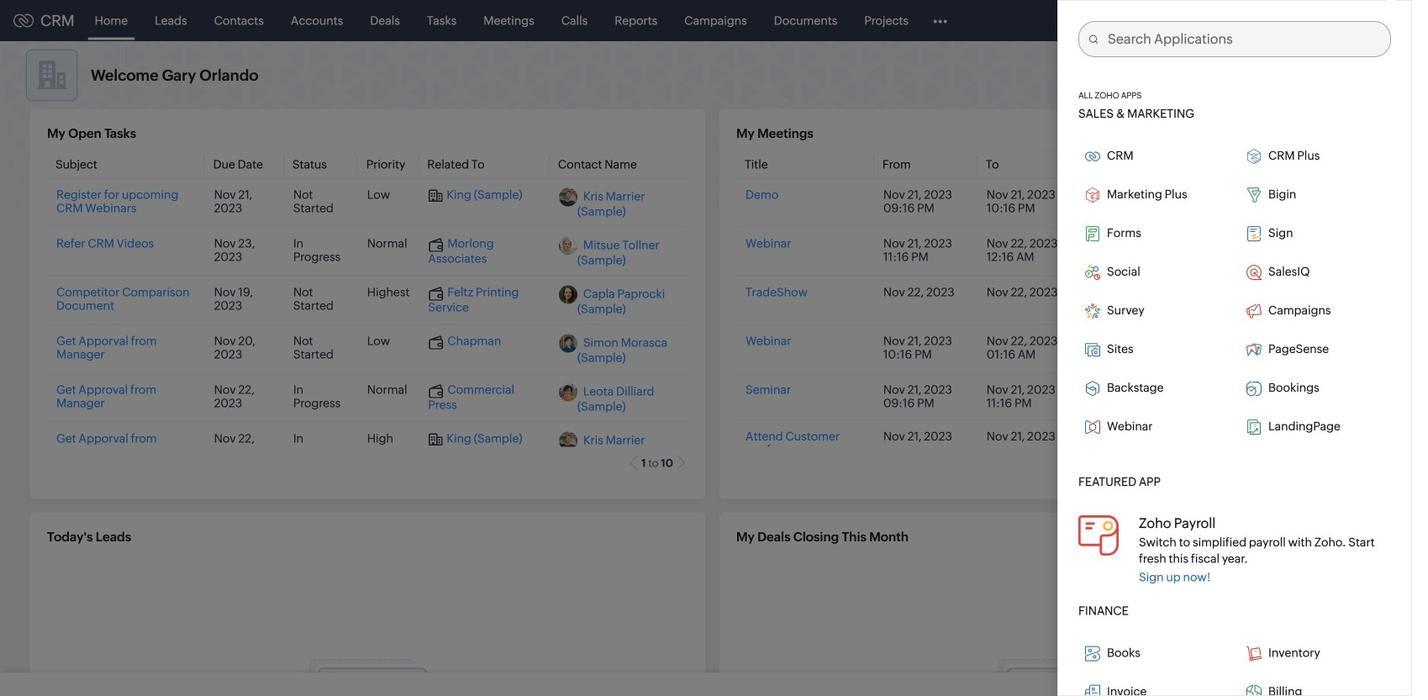 Task type: describe. For each thing, give the bounding box(es) containing it.
calendar image
[[1234, 14, 1248, 27]]

logo image
[[13, 14, 34, 27]]

Search Applications text field
[[1098, 22, 1391, 56]]

zoho payroll image
[[1079, 515, 1119, 556]]



Task type: vqa. For each thing, say whether or not it's contained in the screenshot.
SEARCH IMAGE
no



